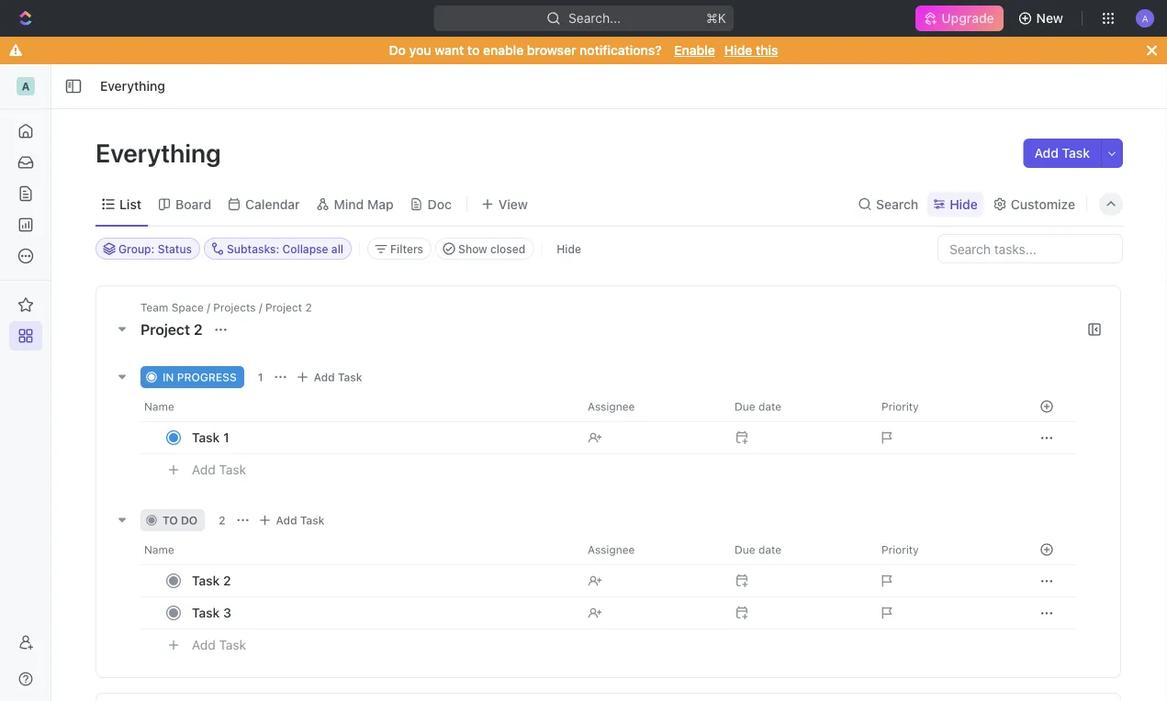 Task type: describe. For each thing, give the bounding box(es) containing it.
task 2 link
[[187, 568, 573, 595]]

team space / projects / project 2
[[141, 301, 312, 314]]

task 1
[[192, 430, 229, 445]]

group:
[[118, 242, 155, 255]]

new button
[[1011, 4, 1075, 33]]

doc
[[428, 197, 452, 212]]

due for 1
[[735, 400, 756, 413]]

show closed button
[[435, 238, 534, 260]]

date for 2
[[759, 544, 782, 557]]

1 horizontal spatial a button
[[1131, 4, 1160, 33]]

customize button
[[987, 192, 1081, 217]]

team
[[141, 301, 168, 314]]

enable
[[674, 43, 715, 58]]

name button for 2
[[141, 535, 577, 565]]

notifications?
[[580, 43, 662, 58]]

1 / from the left
[[207, 301, 210, 314]]

due date for 2
[[735, 544, 782, 557]]

view button
[[475, 192, 534, 217]]

progress
[[177, 371, 237, 384]]

to do
[[163, 514, 198, 527]]

subtasks: collapse all
[[227, 242, 344, 255]]

hide inside dropdown button
[[950, 197, 978, 212]]

Search tasks... text field
[[939, 235, 1122, 263]]

assignee for 1
[[588, 400, 635, 413]]

closed
[[490, 242, 526, 255]]

assignee button for 1
[[577, 392, 724, 422]]

2 right do
[[219, 514, 226, 527]]

0 vertical spatial a
[[1142, 13, 1149, 23]]

space
[[172, 301, 204, 314]]

in
[[163, 371, 174, 384]]

2 / from the left
[[259, 301, 262, 314]]

task down task 1
[[219, 463, 246, 478]]

due date button for 2
[[724, 535, 871, 565]]

task 2
[[192, 574, 231, 589]]

you
[[409, 43, 431, 58]]

in progress
[[163, 371, 237, 384]]

group: status
[[118, 242, 192, 255]]

do you want to enable browser notifications? enable hide this
[[389, 43, 778, 58]]

name for in progress
[[144, 400, 174, 413]]

0 horizontal spatial 1
[[223, 430, 229, 445]]

search button
[[852, 192, 924, 217]]

due for 2
[[735, 544, 756, 557]]

0 vertical spatial project
[[265, 301, 302, 314]]

name for to do
[[144, 544, 174, 557]]

project 2
[[141, 321, 206, 338]]

do
[[181, 514, 198, 527]]

filters button
[[367, 238, 432, 260]]

task up task 1 link
[[338, 371, 362, 384]]

1 horizontal spatial hide
[[725, 43, 753, 58]]

priority button for 1
[[871, 392, 1018, 422]]

status
[[158, 242, 192, 255]]

priority for 2
[[882, 544, 919, 557]]

task up customize
[[1062, 146, 1090, 161]]

this
[[756, 43, 778, 58]]

mind map link
[[330, 192, 394, 217]]

new
[[1037, 11, 1064, 26]]



Task type: locate. For each thing, give the bounding box(es) containing it.
0 vertical spatial due date
[[735, 400, 782, 413]]

1 vertical spatial 1
[[223, 430, 229, 445]]

assignee button for 2
[[577, 535, 724, 565]]

2 down space
[[194, 321, 203, 338]]

priority
[[882, 400, 919, 413], [882, 544, 919, 557]]

1 vertical spatial name
[[144, 544, 174, 557]]

0 vertical spatial priority
[[882, 400, 919, 413]]

0 vertical spatial due date button
[[724, 392, 871, 422]]

1 assignee button from the top
[[577, 392, 724, 422]]

project down the team
[[141, 321, 190, 338]]

1 name button from the top
[[141, 392, 577, 422]]

2 due date button from the top
[[724, 535, 871, 565]]

view
[[499, 197, 528, 212]]

1 vertical spatial hide
[[950, 197, 978, 212]]

2 due date from the top
[[735, 544, 782, 557]]

sidebar navigation
[[0, 64, 51, 702]]

2 priority button from the top
[[871, 535, 1018, 565]]

/
[[207, 301, 210, 314], [259, 301, 262, 314]]

1 horizontal spatial /
[[259, 301, 262, 314]]

/ right space
[[207, 301, 210, 314]]

0 vertical spatial name button
[[141, 392, 577, 422]]

1 down progress
[[223, 430, 229, 445]]

to right want at the left top of page
[[467, 43, 480, 58]]

hide right closed
[[557, 242, 581, 255]]

1 horizontal spatial project
[[265, 301, 302, 314]]

apple's workspace, , element
[[17, 77, 35, 96]]

1 horizontal spatial to
[[467, 43, 480, 58]]

hide right search
[[950, 197, 978, 212]]

1
[[258, 371, 263, 384], [223, 430, 229, 445]]

show
[[458, 242, 487, 255]]

hide inside button
[[557, 242, 581, 255]]

0 vertical spatial due
[[735, 400, 756, 413]]

everything inside everything link
[[100, 79, 165, 94]]

2 date from the top
[[759, 544, 782, 557]]

2
[[305, 301, 312, 314], [194, 321, 203, 338], [219, 514, 226, 527], [223, 574, 231, 589]]

board
[[175, 197, 211, 212]]

1 vertical spatial to
[[163, 514, 178, 527]]

1 vertical spatial due date
[[735, 544, 782, 557]]

1 vertical spatial assignee
[[588, 544, 635, 557]]

do
[[389, 43, 406, 58]]

priority button
[[871, 392, 1018, 422], [871, 535, 1018, 565]]

browser
[[527, 43, 576, 58]]

upgrade
[[942, 11, 994, 26]]

task up task 2 link
[[300, 514, 325, 527]]

date
[[759, 400, 782, 413], [759, 544, 782, 557]]

a
[[1142, 13, 1149, 23], [22, 80, 30, 93]]

name down in
[[144, 400, 174, 413]]

task 3
[[192, 606, 231, 621]]

1 right progress
[[258, 371, 263, 384]]

task down progress
[[192, 430, 220, 445]]

to
[[467, 43, 480, 58], [163, 514, 178, 527]]

1 due from the top
[[735, 400, 756, 413]]

map
[[367, 197, 394, 212]]

0 vertical spatial assignee
[[588, 400, 635, 413]]

0 horizontal spatial a
[[22, 80, 30, 93]]

0 horizontal spatial project
[[141, 321, 190, 338]]

doc link
[[424, 192, 452, 217]]

0 horizontal spatial to
[[163, 514, 178, 527]]

list link
[[116, 192, 141, 217]]

0 vertical spatial priority button
[[871, 392, 1018, 422]]

0 vertical spatial to
[[467, 43, 480, 58]]

calendar
[[245, 197, 300, 212]]

1 date from the top
[[759, 400, 782, 413]]

2 due from the top
[[735, 544, 756, 557]]

assignee for 2
[[588, 544, 635, 557]]

1 vertical spatial date
[[759, 544, 782, 557]]

calendar link
[[242, 192, 300, 217]]

1 vertical spatial a
[[22, 80, 30, 93]]

enable
[[483, 43, 524, 58]]

1 priority from the top
[[882, 400, 919, 413]]

project right the projects
[[265, 301, 302, 314]]

2 name button from the top
[[141, 535, 577, 565]]

projects
[[213, 301, 256, 314]]

task down 3
[[219, 638, 246, 653]]

list
[[119, 197, 141, 212]]

2 name from the top
[[144, 544, 174, 557]]

want
[[435, 43, 464, 58]]

show closed
[[458, 242, 526, 255]]

subtasks:
[[227, 242, 279, 255]]

all
[[331, 242, 344, 255]]

date for 1
[[759, 400, 782, 413]]

collapse
[[282, 242, 328, 255]]

0 vertical spatial 1
[[258, 371, 263, 384]]

due date button
[[724, 392, 871, 422], [724, 535, 871, 565]]

1 priority button from the top
[[871, 392, 1018, 422]]

due date button for 1
[[724, 392, 871, 422]]

search
[[876, 197, 919, 212]]

1 vertical spatial everything
[[96, 137, 227, 168]]

task
[[1062, 146, 1090, 161], [338, 371, 362, 384], [192, 430, 220, 445], [219, 463, 246, 478], [300, 514, 325, 527], [192, 574, 220, 589], [192, 606, 220, 621], [219, 638, 246, 653]]

mind map
[[334, 197, 394, 212]]

0 vertical spatial assignee button
[[577, 392, 724, 422]]

3
[[223, 606, 231, 621]]

1 vertical spatial due date button
[[724, 535, 871, 565]]

0 vertical spatial everything
[[100, 79, 165, 94]]

1 vertical spatial a button
[[9, 72, 42, 101]]

search...
[[569, 11, 621, 26]]

add
[[1035, 146, 1059, 161], [314, 371, 335, 384], [192, 463, 216, 478], [276, 514, 297, 527], [192, 638, 216, 653]]

2 assignee from the top
[[588, 544, 635, 557]]

mind
[[334, 197, 364, 212]]

0 horizontal spatial /
[[207, 301, 210, 314]]

name button
[[141, 392, 577, 422], [141, 535, 577, 565]]

hide button
[[550, 238, 589, 260]]

1 horizontal spatial 1
[[258, 371, 263, 384]]

project
[[265, 301, 302, 314], [141, 321, 190, 338]]

1 assignee from the top
[[588, 400, 635, 413]]

2 vertical spatial hide
[[557, 242, 581, 255]]

hide button
[[928, 192, 984, 217]]

1 due date from the top
[[735, 400, 782, 413]]

1 name from the top
[[144, 400, 174, 413]]

0 vertical spatial date
[[759, 400, 782, 413]]

to left do
[[163, 514, 178, 527]]

priority for 1
[[882, 400, 919, 413]]

0 vertical spatial hide
[[725, 43, 753, 58]]

hide left this
[[725, 43, 753, 58]]

1 vertical spatial name button
[[141, 535, 577, 565]]

add task
[[1035, 146, 1090, 161], [314, 371, 362, 384], [192, 463, 246, 478], [276, 514, 325, 527], [192, 638, 246, 653]]

2 assignee button from the top
[[577, 535, 724, 565]]

board link
[[172, 192, 211, 217]]

hide
[[725, 43, 753, 58], [950, 197, 978, 212], [557, 242, 581, 255]]

2 down "collapse"
[[305, 301, 312, 314]]

task up task 3
[[192, 574, 220, 589]]

1 vertical spatial priority button
[[871, 535, 1018, 565]]

due
[[735, 400, 756, 413], [735, 544, 756, 557]]

name button up task 1 link
[[141, 392, 577, 422]]

everything link
[[96, 75, 170, 97]]

2 up 3
[[223, 574, 231, 589]]

upgrade link
[[916, 6, 1004, 31]]

priority button for 2
[[871, 535, 1018, 565]]

add task button
[[1024, 139, 1101, 168], [292, 366, 370, 389], [184, 459, 254, 481], [254, 510, 332, 532], [184, 635, 254, 657]]

2 horizontal spatial hide
[[950, 197, 978, 212]]

/ right the projects
[[259, 301, 262, 314]]

1 vertical spatial project
[[141, 321, 190, 338]]

a button
[[1131, 4, 1160, 33], [9, 72, 42, 101]]

task 3 link
[[187, 600, 573, 627]]

assignee
[[588, 400, 635, 413], [588, 544, 635, 557]]

name down the to do
[[144, 544, 174, 557]]

0 horizontal spatial a button
[[9, 72, 42, 101]]

task 1 link
[[187, 425, 573, 451]]

1 vertical spatial assignee button
[[577, 535, 724, 565]]

a inside navigation
[[22, 80, 30, 93]]

due date
[[735, 400, 782, 413], [735, 544, 782, 557]]

view button
[[475, 183, 534, 226]]

a button inside navigation
[[9, 72, 42, 101]]

2 priority from the top
[[882, 544, 919, 557]]

0 vertical spatial name
[[144, 400, 174, 413]]

everything
[[100, 79, 165, 94], [96, 137, 227, 168]]

assignee button
[[577, 392, 724, 422], [577, 535, 724, 565]]

1 due date button from the top
[[724, 392, 871, 422]]

name
[[144, 400, 174, 413], [144, 544, 174, 557]]

due date for 1
[[735, 400, 782, 413]]

task left 3
[[192, 606, 220, 621]]

1 vertical spatial due
[[735, 544, 756, 557]]

0 vertical spatial a button
[[1131, 4, 1160, 33]]

0 horizontal spatial hide
[[557, 242, 581, 255]]

customize
[[1011, 197, 1076, 212]]

name button for 1
[[141, 392, 577, 422]]

1 horizontal spatial a
[[1142, 13, 1149, 23]]

1 vertical spatial priority
[[882, 544, 919, 557]]

filters
[[390, 242, 423, 255]]

name button up task 2 link
[[141, 535, 577, 565]]

⌘k
[[706, 11, 726, 26]]



Task type: vqa. For each thing, say whether or not it's contained in the screenshot.
Task 1
yes



